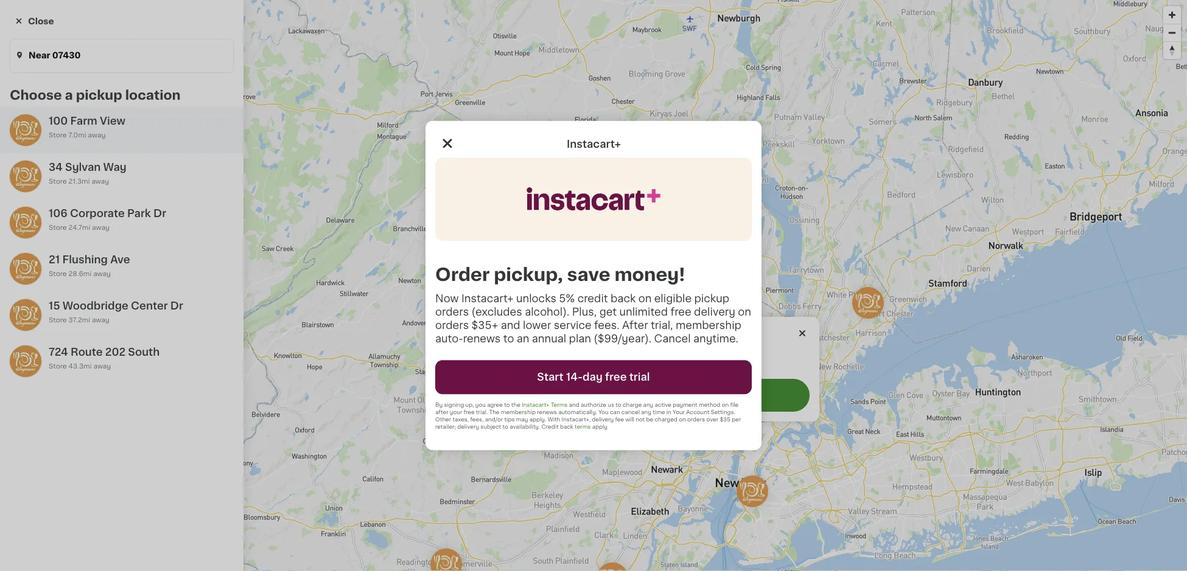 Task type: locate. For each thing, give the bounding box(es) containing it.
1 vertical spatial farm
[[70, 116, 97, 126]]

to inside now instacart+ unlocks 5% credit back on eligible pickup orders (excludes alcohol). plus, get unlimited free delivery on orders $35+ and lower service fees. after trial, membership auto-renews to an annual plan ($99/year). cancel anytime.
[[504, 334, 514, 345]]

apples, for wegmans gala apples, bagged
[[249, 273, 281, 281]]

$3.49 element
[[183, 255, 283, 271], [623, 255, 723, 271]]

container down "$4.09" element on the right of page
[[1079, 285, 1112, 291]]

view inside the 100 farm view store 7.0mi away
[[100, 116, 125, 126]]

3 inside treatment tracker modal dialog
[[622, 541, 629, 552]]

wegmans 100 farm view marker image
[[696, 264, 739, 308]]

0 horizontal spatial sweet
[[317, 285, 344, 293]]

1 horizontal spatial 0.42
[[645, 550, 660, 557]]

None search field
[[174, 50, 659, 84]]

buy it again
[[34, 263, 86, 271]]

stock down •
[[664, 562, 683, 569]]

renews inside now instacart+ unlocks 5% credit back on eligible pickup orders (excludes alcohol). plus, get unlimited free delivery on orders $35+ and lower service fees. after trial, membership auto-renews to an annual plan ($99/year). cancel anytime.
[[463, 334, 501, 345]]

$ 5 82
[[955, 257, 978, 269]]

1 $3.49 element from the left
[[183, 255, 283, 271]]

lb right 0.62
[[882, 538, 888, 545]]

bag down iceberg
[[752, 540, 765, 547]]

green
[[623, 516, 649, 525]]

honeycrisp
[[888, 273, 937, 281], [403, 285, 452, 293]]

0 horizontal spatial shop
[[34, 238, 57, 247]]

about down $1.99 in the bottom of the page
[[623, 550, 643, 557]]

2 vertical spatial pickup
[[695, 294, 730, 304]]

1 more from the top
[[1059, 114, 1082, 122]]

2 vertical spatial 100
[[664, 344, 676, 351]]

$ inside $ 1 39
[[295, 501, 300, 507]]

1 vertical spatial instacart+
[[462, 294, 514, 304]]

pickup
[[876, 62, 909, 71], [801, 63, 831, 71]]

100% satisfaction guarantee
[[31, 190, 129, 197]]

pickup inside popup button
[[876, 62, 909, 71]]

0 horizontal spatial container
[[751, 285, 784, 291]]

5% up plus,
[[559, 294, 575, 304]]

1 horizontal spatial membership
[[676, 321, 742, 331]]

•
[[670, 541, 674, 551]]

1 vertical spatial apples,
[[843, 285, 875, 293]]

spinach
[[513, 528, 547, 537]]

1 item carousel region from the top
[[183, 106, 1163, 340]]

add for wegmans mixed peppers, 6 pack, family pack
[[1136, 404, 1154, 412]]

store inside 15 woodbridge center dr store 37.2mi away
[[49, 317, 67, 324]]

store inside wegmans 100 farm view store 7.0mi away
[[664, 357, 682, 363]]

$3.49 element for wegmans
[[183, 255, 283, 271]]

bag inside wegmans gala apples, bagged 48 oz bag
[[203, 297, 216, 303]]

0 horizontal spatial farm
[[70, 116, 97, 126]]

store inside 21 flushing ave store 28.6mi away
[[49, 271, 67, 277]]

0 vertical spatial apples,
[[249, 273, 281, 281]]

$ for $ 1 39
[[295, 501, 300, 507]]

0 vertical spatial farm
[[942, 62, 965, 71]]

organic inside wegmans organic honeycrisp apples $4.59 / lb about 0.46 lb each
[[448, 273, 482, 281]]

bag down $ 9 19 on the right
[[863, 297, 877, 303]]

$ inside $ 3 79
[[515, 501, 520, 507]]

each inside wegmans fresh cut watermelon chunks $8.69 / lb about 0.67 lb each
[[999, 306, 1016, 313]]

(est.) for onions
[[457, 499, 483, 509]]

shop inside button
[[676, 391, 705, 401]]

1 up wegmans celery, 24ct 1 each
[[300, 500, 305, 513]]

0.42
[[535, 306, 550, 313], [645, 550, 660, 557]]

wegmans for wegmans gala apples, bagged 48 oz bag
[[183, 273, 225, 281]]

add for wegmans organic honeycrisp apples
[[476, 160, 493, 169]]

2 79 from the left
[[747, 501, 755, 507]]

82
[[970, 257, 978, 264]]

3 left 09
[[300, 257, 308, 269]]

48 for wegmans gala apples, bagged
[[183, 297, 192, 303]]

add button for wegmans celery, 24ct
[[342, 397, 389, 419]]

shop for shop
[[34, 238, 57, 247]]

apply.
[[530, 418, 547, 423]]

$ up iceberg
[[735, 501, 740, 507]]

wegmans inside wegmans 100 farm view store 7.0mi away
[[664, 329, 717, 339]]

3 for $ 3 79
[[520, 500, 528, 513]]

100
[[922, 62, 939, 71], [49, 116, 68, 126], [664, 344, 676, 351]]

wegmans 106 corporate park dr marker image
[[853, 287, 884, 319]]

1 container from the left
[[751, 285, 784, 291]]

2 horizontal spatial 100
[[922, 62, 939, 71]]

each down the squash
[[670, 550, 686, 557]]

(est.) up the squash
[[681, 499, 707, 509]]

$ left 82
[[955, 257, 960, 264]]

2 horizontal spatial 6
[[1103, 528, 1109, 537]]

1 apples from the left
[[513, 285, 543, 293]]

2 view more from the top
[[1036, 358, 1082, 366]]

49
[[970, 501, 979, 507]]

add for wegmans shredded iceberg lettuce
[[806, 404, 823, 412]]

oz inside soli organic baby spinach 4 oz
[[519, 540, 527, 547]]

1 vertical spatial view more button
[[1031, 350, 1095, 374]]

1 horizontal spatial 39
[[1080, 501, 1089, 507]]

$3.49 element for cantaloupes
[[623, 255, 723, 271]]

$ inside $ 3 09
[[295, 257, 300, 264]]

$ for $ 1 92
[[845, 501, 850, 507]]

2 vertical spatial back
[[560, 425, 574, 430]]

raspberries
[[733, 273, 784, 281]]

6 up "pack"
[[1103, 528, 1109, 537]]

1 vertical spatial 0.42
[[645, 550, 660, 557]]

1 down cantaloupes
[[623, 285, 626, 291]]

time
[[653, 410, 665, 416]]

green squash (zucchini) $1.99 / lb about 0.42 lb each
[[623, 516, 686, 557]]

1 79 from the left
[[529, 501, 538, 507]]

treatment tracker modal dialog
[[158, 528, 1188, 572]]

add button for wegmans fresh cut watermelon chunks
[[1003, 153, 1050, 175]]

0 vertical spatial shop
[[34, 238, 57, 247]]

each (est.)
[[983, 256, 1036, 265], [654, 499, 707, 509], [871, 499, 923, 509], [431, 499, 483, 509]]

$ for $ 9 19
[[845, 257, 850, 264]]

0 horizontal spatial apples
[[455, 285, 484, 293]]

0 horizontal spatial pickup
[[801, 63, 831, 71]]

1 sponsored badge image from the top
[[513, 316, 550, 323]]

delivery up the anytime.
[[694, 307, 736, 318]]

dr inside '106 corporate park dr store 24.7mi away'
[[154, 209, 166, 219]]

1 horizontal spatial honeycrisp
[[888, 273, 937, 281]]

at
[[911, 62, 920, 71]]

21.3mi
[[68, 178, 90, 185]]

2 vertical spatial farm
[[678, 344, 695, 351]]

oz right 4
[[519, 540, 527, 547]]

annual
[[532, 334, 567, 345]]

1 horizontal spatial save
[[567, 267, 611, 284]]

each (est.) inside $1.92 each (estimated) element
[[871, 499, 923, 509]]

product group containing 9
[[843, 150, 943, 320]]

each down "tomatoes"
[[890, 538, 906, 545]]

apples, down $ 9 19 on the right
[[843, 285, 875, 293]]

2 horizontal spatial instacart+
[[567, 139, 621, 149]]

each (est.) up onions
[[431, 499, 483, 509]]

dairy
[[15, 376, 38, 385]]

each (est.) for squash
[[654, 499, 707, 509]]

by
[[435, 403, 443, 409]]

$ left 13
[[405, 257, 410, 264]]

wegmans inside wegmans organic honeycrisp apples $4.59 / lb about 0.46 lb each
[[403, 273, 445, 281]]

it
[[53, 263, 59, 271]]

lb
[[539, 297, 545, 303], [979, 297, 986, 303], [429, 297, 436, 303], [552, 306, 558, 313], [991, 306, 998, 313], [442, 306, 448, 313], [869, 528, 876, 535], [429, 528, 435, 535], [882, 538, 888, 545], [442, 538, 448, 545], [647, 540, 654, 547], [662, 550, 668, 557]]

again
[[62, 263, 86, 271]]

add button
[[232, 153, 279, 175], [342, 153, 389, 175], [452, 153, 499, 175], [562, 153, 609, 175], [672, 153, 720, 175], [783, 153, 830, 175], [893, 153, 940, 175], [1003, 153, 1050, 175], [1113, 153, 1160, 175], [232, 397, 279, 419], [342, 397, 389, 419], [452, 397, 499, 419], [562, 397, 609, 419], [672, 397, 720, 419], [783, 397, 830, 419], [893, 397, 940, 419], [1003, 397, 1050, 419], [1113, 397, 1160, 419]]

1 horizontal spatial bagged
[[877, 285, 910, 293]]

$ inside $ 3 49
[[955, 501, 960, 507]]

7.0mi inside the 100 farm view store 7.0mi away
[[68, 132, 86, 139]]

0 horizontal spatial 7.0mi
[[68, 132, 86, 139]]

cantaloupes
[[623, 273, 677, 281]]

oz down $ 9 19 on the right
[[854, 297, 862, 303]]

add button for wegmans mixed peppers, 6 pack, family pack
[[1113, 397, 1160, 419]]

3 for $ 3 09
[[300, 257, 308, 269]]

dr right park
[[154, 209, 166, 219]]

1 vertical spatial and
[[569, 403, 580, 409]]

$8.69
[[953, 297, 973, 303]]

(est.) inside $0.84 each (estimated) element
[[681, 499, 707, 509]]

about down $3.49 on the left of the page
[[513, 306, 533, 313]]

wegmans for wegmans potatoes, russet
[[183, 516, 225, 525]]

1 inside cantaloupes 1 each
[[623, 285, 626, 291]]

100 inside wegmans 100 farm view store 7.0mi away
[[664, 344, 676, 351]]

delivery inside treatment tracker modal dialog
[[532, 541, 577, 552]]

dr inside 15 woodbridge center dr store 37.2mi away
[[170, 301, 183, 312]]

in down wegmans potatoes, russet
[[216, 553, 222, 559]]

shop up payment
[[676, 391, 705, 401]]

south
[[128, 347, 160, 358]]

sponsored badge image for 2
[[513, 316, 550, 323]]

store inside button
[[730, 391, 759, 401]]

each inside wegmans celery, 24ct 1 each
[[297, 528, 314, 535]]

store inside '106 corporate park dr store 24.7mi away'
[[49, 224, 67, 231]]

6 inside wegmans mixed peppers, 6 pack, family pack
[[1103, 528, 1109, 537]]

wegmans inside wegmans pineapple, extra sweet 1 each
[[293, 273, 335, 281]]

park
[[127, 209, 151, 219]]

/ down (zucchini)
[[643, 540, 646, 547]]

get
[[600, 307, 617, 318]]

wegmans for wegmans pineapple, extra sweet 1 each
[[293, 273, 335, 281]]

stock down the "beefsteak tomatoes $3.09 / lb about 0.62 lb each"
[[884, 550, 903, 557]]

2 vertical spatial 6
[[1103, 528, 1109, 537]]

$4.09 element
[[1063, 255, 1163, 271]]

ready by 11:20am link
[[1005, 60, 1108, 74]]

2 39 from the left
[[1080, 501, 1089, 507]]

wegmans inside wegmans shredded iceberg lettuce 10 oz bag
[[733, 516, 776, 525]]

bagged for honeycrisp
[[877, 285, 910, 293]]

bagged inside wegmans gala apples, bagged 48 oz bag
[[183, 285, 216, 293]]

sponsored badge image for 1
[[513, 549, 550, 556]]

style,
[[991, 541, 1015, 549]]

each (est.) for onions
[[431, 499, 483, 509]]

0 horizontal spatial 5%
[[505, 17, 522, 27]]

now
[[435, 294, 459, 304]]

1 down extra
[[293, 297, 296, 303]]

start
[[537, 373, 564, 383]]

2 view more button from the top
[[1031, 350, 1095, 374]]

apples, for wegmans honeycrisp apples, bagged
[[843, 285, 875, 293]]

$ left 84
[[625, 501, 630, 507]]

2 item carousel region from the top
[[183, 350, 1163, 572]]

each (est.) for fresh
[[983, 256, 1036, 265]]

add for wegmans celery, 24ct
[[365, 404, 383, 412]]

shop link
[[7, 230, 148, 255]]

0 horizontal spatial 48
[[183, 297, 192, 303]]

/ inside wegmans fresh cut watermelon chunks $8.69 / lb about 0.67 lb each
[[975, 297, 977, 303]]

view more button for 1
[[1031, 350, 1095, 374]]

pickup up the anytime.
[[695, 294, 730, 304]]

and up an
[[501, 321, 521, 331]]

1 vertical spatial pickup
[[76, 89, 122, 101]]

add for wegmans honeycrisp apples, bagged
[[916, 160, 933, 169]]

3 for $ 3 49
[[960, 500, 968, 513]]

0 horizontal spatial membership
[[501, 410, 536, 416]]

sponsored badge image down 4
[[513, 549, 550, 556]]

on down 12
[[738, 307, 752, 318]]

(est.) for tomatoes
[[897, 499, 923, 509]]

sweet inside wegmans pineapple, extra sweet 1 each
[[317, 285, 344, 293]]

0 horizontal spatial honeycrisp
[[403, 285, 452, 293]]

bag inside 'wegmans honeycrisp apples, bagged 48 oz bag'
[[863, 297, 877, 303]]

wegmans mixed peppers, 6 pack, family pack
[[1063, 516, 1134, 549]]

wegmans for wegmans celery, 24ct 1 each
[[293, 516, 335, 525]]

stock down 'wegmans honeycrisp apples, bagged 48 oz bag'
[[884, 309, 903, 316]]

oz inside 'wegmans honeycrisp apples, bagged 48 oz bag'
[[854, 297, 862, 303]]

$ for $ 1 79
[[735, 501, 740, 507]]

1 vertical spatial 100
[[49, 116, 68, 126]]

next
[[595, 541, 620, 552]]

2 sponsored badge image from the top
[[513, 549, 550, 556]]

apples, right the gala
[[249, 273, 281, 281]]

delivery down 'spinach'
[[532, 541, 577, 552]]

by signing up, you agree to the instacart+ terms and authorize us to charge any active payment method on file after your free trial. the membership renews automatically. you can cancel any time in your account settings. other taxes, fees, and/or tips may apply. with instacart+, delivery fee will not be charged on orders over $35 per retailer; delivery subject to availability. credit back terms apply
[[435, 403, 743, 430]]

100 inside popup button
[[922, 62, 939, 71]]

will
[[626, 418, 635, 423]]

eligible down cantaloupes 1 each
[[655, 294, 692, 304]]

39 inside $ 6 39
[[1080, 501, 1089, 507]]

in
[[656, 297, 662, 303], [1096, 297, 1102, 303], [216, 309, 222, 316], [326, 309, 332, 316], [876, 309, 882, 316], [986, 319, 992, 325], [436, 319, 442, 325], [667, 410, 672, 416], [326, 540, 332, 547], [876, 550, 882, 557], [436, 550, 442, 557], [216, 553, 222, 559], [766, 553, 772, 559], [656, 562, 662, 569], [986, 565, 992, 571], [1096, 565, 1102, 571]]

item carousel region containing fresh fruit
[[183, 106, 1163, 340]]

zoom in image
[[1164, 6, 1182, 24]]

$ inside '$ 0 84'
[[625, 501, 630, 507]]

back inside now instacart+ unlocks 5% credit back on eligible pickup orders (excludes alcohol). plus, get unlimited free delivery on orders $35+ and lower service fees. after trial, membership auto-renews to an annual plan ($99/year). cancel anytime.
[[611, 294, 636, 304]]

about inside 1 wegmans sugar bee apples $3.49 / lb about 0.42 lb each
[[513, 306, 533, 313]]

$ inside $ 6 39
[[1065, 501, 1070, 507]]

2 48 from the left
[[843, 297, 852, 303]]

1 horizontal spatial container
[[1079, 285, 1112, 291]]

add button for rojo's street corn dip, mexican style, mild
[[1003, 397, 1050, 419]]

1 horizontal spatial 48
[[843, 297, 852, 303]]

/ right $3.49 on the left of the page
[[534, 297, 537, 303]]

0 vertical spatial fresh
[[183, 112, 220, 125]]

order!
[[716, 17, 748, 27]]

1 vertical spatial more
[[1059, 358, 1082, 366]]

view more for 1
[[1036, 358, 1082, 366]]

free right try
[[808, 18, 826, 26]]

37.2mi
[[68, 317, 90, 324]]

1 vertical spatial save
[[567, 267, 611, 284]]

farm inside the 100 farm view store 7.0mi away
[[70, 116, 97, 126]]

0 horizontal spatial $3.49 element
[[183, 255, 283, 271]]

0 horizontal spatial 0
[[630, 500, 639, 513]]

many down 'wegmans honeycrisp apples, bagged 48 oz bag'
[[855, 309, 874, 316]]

ready by 11:20am
[[1024, 62, 1108, 71]]

1 horizontal spatial shop
[[676, 391, 705, 401]]

instacart+,
[[562, 418, 591, 423]]

each inside green squash (zucchini) $1.99 / lb about 0.42 lb each
[[670, 550, 686, 557]]

1 horizontal spatial apples
[[513, 285, 543, 293]]

1 vertical spatial 5%
[[559, 294, 575, 304]]

fresh inside wegmans fresh cut watermelon chunks $8.69 / lb about 0.67 lb each
[[998, 273, 1021, 281]]

bag for 1
[[752, 540, 765, 547]]

many in stock down 'wegmans honeycrisp apples, bagged 48 oz bag'
[[855, 309, 903, 316]]

instacart logo image
[[41, 60, 115, 74]]

shredded
[[778, 516, 820, 525]]

store down 15
[[49, 317, 67, 324]]

0 horizontal spatial 39
[[306, 501, 316, 507]]

order pickup, save money! dialog
[[426, 121, 762, 451]]

(est.) for squash
[[681, 499, 707, 509]]

delivery down you
[[592, 418, 614, 423]]

$ for $ 2 13
[[405, 257, 410, 264]]

1 vertical spatial eligible
[[655, 294, 692, 304]]

100 down trial,
[[664, 344, 676, 351]]

store inside the 100 farm view store 7.0mi away
[[49, 132, 67, 139]]

7.0mi up sylvan
[[68, 132, 86, 139]]

1 horizontal spatial 79
[[747, 501, 755, 507]]

(est.) inside the $1.88 each (estimated) element
[[457, 499, 483, 509]]

after
[[435, 410, 449, 416]]

wegmans 21 flushing ave marker image
[[737, 476, 769, 508]]

away inside '724 route 202 south store 43.3mi away'
[[93, 363, 111, 370]]

92
[[857, 501, 866, 507]]

1 view more button from the top
[[1031, 106, 1095, 130]]

apples
[[513, 285, 543, 293], [455, 285, 484, 293]]

0 horizontal spatial 6
[[1063, 285, 1068, 291]]

0 vertical spatial item carousel region
[[183, 106, 1163, 340]]

each inside 1 wegmans sugar bee apples $3.49 / lb about 0.42 lb each
[[560, 306, 576, 313]]

eligible right the every
[[635, 17, 674, 27]]

each inside wegmans organic honeycrisp apples $4.59 / lb about 0.46 lb each
[[450, 306, 466, 313]]

/ down watermelon
[[975, 297, 977, 303]]

many down 0.67
[[965, 319, 984, 325]]

0 vertical spatial organic
[[404, 243, 432, 250]]

view inside wegmans 100 farm view store 7.0mi away
[[697, 344, 714, 351]]

guarantee
[[94, 190, 129, 197]]

in down 0.67
[[986, 319, 992, 325]]

1 39 from the left
[[306, 501, 316, 507]]

sponsored badge image down unlocks
[[513, 316, 550, 323]]

product group containing 5
[[953, 150, 1053, 329]]

fresh
[[183, 112, 220, 125], [998, 273, 1021, 281], [183, 355, 220, 368]]

each right 92 at the right of the page
[[871, 499, 895, 509]]

0 vertical spatial pickup
[[677, 17, 713, 27]]

about down $4.59
[[403, 306, 423, 313]]

0 vertical spatial sweet
[[317, 285, 344, 293]]

1 horizontal spatial organic
[[448, 273, 482, 281]]

free right day
[[605, 373, 627, 383]]

0 vertical spatial 0.42
[[535, 306, 550, 313]]

fresh for 1
[[183, 355, 220, 368]]

dr
[[154, 209, 166, 219], [170, 301, 183, 312]]

wegmans pineapple, extra sweet 1 each
[[293, 273, 382, 303]]

7.0mi
[[68, 132, 86, 139], [684, 357, 701, 363]]

by
[[1057, 62, 1069, 71]]

$2.89 element
[[183, 499, 283, 514]]

1 up $3.49 on the left of the page
[[520, 257, 525, 269]]

2 apples from the left
[[455, 285, 484, 293]]

organic for soli
[[531, 516, 565, 525]]

0 vertical spatial store
[[79, 178, 97, 185]]

flushing
[[62, 255, 108, 265]]

family
[[1063, 541, 1095, 549]]

0 vertical spatial 0
[[1154, 63, 1160, 71]]

2
[[410, 257, 418, 269]]

each down 'now'
[[450, 306, 466, 313]]

1 horizontal spatial credit
[[578, 294, 608, 304]]

0 vertical spatial view more
[[1036, 114, 1082, 122]]

1 vertical spatial sweet
[[403, 516, 430, 525]]

$ left 09
[[295, 257, 300, 264]]

main content
[[158, 91, 1188, 572]]

1 bagged from the left
[[183, 285, 216, 293]]

1 horizontal spatial dr
[[170, 301, 183, 312]]

away inside 15 woodbridge center dr store 37.2mi away
[[92, 317, 109, 324]]

1 horizontal spatial renews
[[537, 410, 557, 416]]

renews down instacart+ terms link
[[537, 410, 557, 416]]

corporate
[[70, 209, 125, 219]]

0 horizontal spatial 79
[[529, 501, 538, 507]]

product group containing 6
[[1063, 393, 1163, 572]]

wegmans inside 1 wegmans sugar bee apples $3.49 / lb about 0.42 lb each
[[513, 273, 555, 281]]

$2.13 each (estimated) element
[[403, 255, 503, 271]]

item carousel region
[[183, 106, 1163, 340], [183, 350, 1163, 572]]

1 vertical spatial store
[[730, 391, 759, 401]]

credit up plus,
[[578, 294, 608, 304]]

add for sweet onions
[[476, 404, 493, 412]]

back down instacart+,
[[560, 425, 574, 430]]

view more button for 2
[[1031, 106, 1095, 130]]

0 vertical spatial honeycrisp
[[888, 273, 937, 281]]

wegmans inside 'wegmans honeycrisp apples, bagged 48 oz bag'
[[843, 273, 886, 281]]

1 vertical spatial honeycrisp
[[403, 285, 452, 293]]

2 vertical spatial organic
[[531, 516, 565, 525]]

away inside 21 flushing ave store 28.6mi away
[[93, 271, 111, 277]]

0 vertical spatial 7.0mi
[[68, 132, 86, 139]]

1 horizontal spatial instacart+
[[522, 403, 550, 409]]

any up time
[[644, 403, 654, 409]]

with up credit
[[548, 418, 561, 423]]

wegmans for wegmans organic honeycrisp apples $4.59 / lb about 0.46 lb each
[[403, 273, 445, 281]]

2 horizontal spatial farm
[[942, 62, 965, 71]]

6
[[1063, 285, 1068, 291], [1070, 500, 1079, 513], [1103, 528, 1109, 537]]

organic up 13
[[404, 243, 432, 250]]

with inside the by signing up, you agree to the instacart+ terms and authorize us to charge any active payment method on file after your free trial. the membership renews automatically. you can cancel any time in your account settings. other taxes, fees, and/or tips may apply. with instacart+, delivery fee will not be charged on orders over $35 per retailer; delivery subject to availability. credit back terms apply
[[548, 418, 561, 423]]

corn
[[1010, 528, 1031, 537]]

48 right center
[[183, 297, 192, 303]]

wegmans gala apples, bagged 48 oz bag
[[183, 273, 281, 303]]

2 bagged from the left
[[877, 285, 910, 293]]

pickup inside region
[[76, 89, 122, 101]]

wegmans for wegmans
[[56, 164, 100, 172]]

wegmans link
[[51, 106, 104, 174]]

2 horizontal spatial organic
[[531, 516, 565, 525]]

&
[[40, 376, 47, 385]]

orders inside the by signing up, you agree to the instacart+ terms and authorize us to charge any active payment method on file after your free trial. the membership renews automatically. you can cancel any time in your account settings. other taxes, fees, and/or tips may apply. with instacart+, delivery fee will not be charged on orders over $35 per retailer; delivery subject to availability. credit back terms apply
[[688, 418, 705, 423]]

dr for 106 corporate park dr
[[154, 209, 166, 219]]

in inside the by signing up, you agree to the instacart+ terms and authorize us to charge any active payment method on file after your free trial. the membership renews automatically. you can cancel any time in your account settings. other taxes, fees, and/or tips may apply. with instacart+, delivery fee will not be charged on orders over $35 per retailer; delivery subject to availability. credit back terms apply
[[667, 410, 672, 416]]

0 vertical spatial back
[[558, 17, 584, 27]]

wegmans inside wegmans celery, 24ct 1 each
[[293, 516, 335, 525]]

$ left 88
[[405, 501, 410, 507]]

each up wegmans 724 route 202 south marker image
[[450, 538, 466, 545]]

2 $3.49 element from the left
[[623, 255, 723, 271]]

1 horizontal spatial and
[[569, 403, 580, 409]]

stock down wegmans fresh cut watermelon chunks $8.69 / lb about 0.67 lb each
[[994, 319, 1013, 325]]

wegmans for wegmans 100 farm view store 7.0mi away
[[664, 329, 717, 339]]

shoppers
[[43, 203, 76, 209]]

oz
[[742, 285, 750, 291], [1069, 285, 1077, 291], [194, 297, 202, 303], [854, 297, 862, 303], [519, 540, 527, 547], [742, 540, 750, 547], [960, 553, 968, 559]]

$4.59
[[403, 297, 423, 303]]

service type group
[[675, 55, 842, 79]]

prices
[[99, 178, 120, 185]]

/ down beefsteak
[[865, 528, 867, 535]]

$ inside $ 1 92
[[845, 501, 850, 507]]

$ for $ 3 49
[[955, 501, 960, 507]]

$3.49
[[513, 297, 533, 303]]

wegmans 724 route 202 south marker image
[[431, 549, 462, 572]]

sponsored badge image
[[513, 316, 550, 323], [513, 549, 550, 556]]

1 vertical spatial 6
[[1070, 500, 1079, 513]]

free inside now instacart+ unlocks 5% credit back on eligible pickup orders (excludes alcohol). plus, get unlimited free delivery on orders $35+ and lower service fees. after trial, membership auto-renews to an annual plan ($99/year). cancel anytime.
[[671, 307, 692, 318]]

100 right 'at'
[[922, 62, 939, 71]]

1 horizontal spatial farm
[[678, 344, 695, 351]]

89
[[750, 257, 759, 264]]

settings.
[[711, 410, 736, 416]]

fresh left the 'fruit'
[[183, 112, 220, 125]]

in up charged
[[667, 410, 672, 416]]

1 vertical spatial membership
[[501, 410, 536, 416]]

$
[[295, 257, 300, 264], [845, 257, 850, 264], [955, 257, 960, 264], [405, 257, 410, 264], [295, 501, 300, 507], [515, 501, 520, 507], [625, 501, 630, 507], [845, 501, 850, 507], [955, 501, 960, 507], [405, 501, 410, 507], [735, 501, 740, 507], [1065, 501, 1070, 507]]

to inside treatment tracker modal dialog
[[738, 541, 748, 552]]

$ up soli
[[515, 501, 520, 507]]

pickup locations list region
[[0, 0, 244, 572]]

2 vertical spatial fresh
[[183, 355, 220, 368]]

0 horizontal spatial 100
[[49, 116, 68, 126]]

1 horizontal spatial pickup
[[876, 62, 909, 71]]

/ inside wegmans organic honeycrisp apples $4.59 / lb about 0.46 lb each
[[425, 297, 428, 303]]

1 vertical spatial organic
[[448, 273, 482, 281]]

0 vertical spatial sponsored badge image
[[513, 316, 550, 323]]

0 vertical spatial and
[[501, 321, 521, 331]]

now instacart+ unlocks 5% credit back on eligible pickup orders (excludes alcohol). plus, get unlimited free delivery on orders $35+ and lower service fees. after trial, membership auto-renews to an annual plan ($99/year). cancel anytime.
[[435, 294, 754, 345]]

free inside button
[[605, 373, 627, 383]]

0 vertical spatial dr
[[154, 209, 166, 219]]

1 vertical spatial 7.0mi
[[684, 357, 701, 363]]

to right us
[[616, 403, 622, 409]]

1 vertical spatial dr
[[170, 301, 183, 312]]

this
[[707, 391, 728, 401]]

2 more from the top
[[1059, 358, 1082, 366]]

product group containing 0
[[623, 393, 723, 572]]

0 horizontal spatial bagged
[[183, 285, 216, 293]]

wegmans for wegmans honeycrisp apples, bagged 48 oz bag
[[843, 273, 886, 281]]

on
[[587, 17, 600, 27], [639, 294, 652, 304], [738, 307, 752, 318], [722, 403, 729, 409], [679, 418, 686, 423], [579, 541, 593, 552]]

1 inside wegmans pineapple, extra sweet 1 each
[[293, 297, 296, 303]]

farm inside pickup at 100 farm view popup button
[[942, 62, 965, 71]]

0 horizontal spatial renews
[[463, 334, 501, 345]]

wegmans inside wegmans fresh cut watermelon chunks $8.69 / lb about 0.67 lb each
[[953, 273, 996, 281]]

3 up soli
[[520, 500, 528, 513]]

(est.) for fresh
[[1010, 256, 1036, 265]]

peppers,
[[1063, 528, 1101, 537]]

0 vertical spatial 100
[[922, 62, 939, 71]]

0.42 inside 1 wegmans sugar bee apples $3.49 / lb about 0.42 lb each
[[535, 306, 550, 313]]

plan
[[569, 334, 591, 345]]

wegmans for wegmans shredded iceberg lettuce 10 oz bag
[[733, 516, 776, 525]]

iceberg
[[733, 528, 766, 537]]

1 vertical spatial with
[[957, 518, 973, 525]]

view inside popup button
[[968, 62, 990, 71]]

away down corporate
[[92, 224, 110, 231]]

0 horizontal spatial apples,
[[249, 273, 281, 281]]

$ 9 19
[[845, 257, 868, 269]]

each down extra
[[297, 297, 314, 303]]

higher than in-store prices
[[28, 178, 120, 185]]

79 up 'spinach'
[[529, 501, 538, 507]]

add for wegmans gala apples, bagged
[[255, 160, 273, 169]]

product group
[[183, 150, 283, 320], [293, 150, 393, 320], [403, 150, 503, 329], [513, 150, 613, 326], [623, 150, 723, 307], [733, 150, 833, 293], [843, 150, 943, 320], [953, 150, 1053, 329], [1063, 150, 1163, 307], [183, 393, 283, 563], [293, 393, 393, 551], [403, 393, 503, 561], [513, 393, 613, 560], [623, 393, 723, 572], [733, 393, 833, 563], [843, 393, 943, 561], [953, 393, 1053, 572], [1063, 393, 1163, 572]]

each (est.) up "tomatoes"
[[871, 499, 923, 509]]

wegmans logo image
[[51, 106, 104, 160]]

79 inside $ 1 79
[[747, 501, 755, 507]]

container down raspberries
[[751, 285, 784, 291]]

main content containing fresh fruit
[[158, 91, 1188, 572]]

48 inside wegmans gala apples, bagged 48 oz bag
[[183, 297, 192, 303]]

pickup left order!
[[677, 17, 713, 27]]

1 vertical spatial 0
[[630, 500, 639, 513]]

sweet up $2.29
[[403, 516, 430, 525]]

1 48 from the left
[[183, 297, 192, 303]]

$ 1 79
[[735, 500, 755, 513]]

$ 1 88
[[405, 500, 426, 513]]

1 view more from the top
[[1036, 114, 1082, 122]]

add button for wegmans gala apples, bagged
[[232, 153, 279, 175]]

1 horizontal spatial 100
[[664, 344, 676, 351]]

100 farm view store 7.0mi away
[[49, 116, 125, 139]]

oz inside wegmans gala apples, bagged 48 oz bag
[[194, 297, 202, 303]]

0 vertical spatial credit
[[524, 17, 556, 27]]

48 for wegmans honeycrisp apples, bagged
[[843, 297, 852, 303]]

add for wegmans pineapple, extra sweet
[[365, 160, 383, 169]]



Task type: vqa. For each thing, say whether or not it's contained in the screenshot.
bag inside the Wegmans Honeycrisp Apples, Bagged 48 oz bag
yes



Task type: describe. For each thing, give the bounding box(es) containing it.
reg. $4.99
[[984, 504, 1029, 513]]

many down qualify.
[[745, 553, 764, 559]]

many in stock down "pack"
[[1075, 565, 1123, 571]]

eligible inside now instacart+ unlocks 5% credit back on eligible pickup orders (excludes alcohol). plus, get unlimited free delivery on orders $35+ and lower service fees. after trial, membership auto-renews to an annual plan ($99/year). cancel anytime.
[[655, 294, 692, 304]]

credit inside now instacart+ unlocks 5% credit back on eligible pickup orders (excludes alcohol). plus, get unlimited free delivery on orders $35+ and lower service fees. after trial, membership auto-renews to an annual plan ($99/year). cancel anytime.
[[578, 294, 608, 304]]

pickup inside now instacart+ unlocks 5% credit back on eligible pickup orders (excludes alcohol). plus, get unlimited free delivery on orders $35+ and lower service fees. after trial, membership auto-renews to an annual plan ($99/year). cancel anytime.
[[695, 294, 730, 304]]

lb right 0.67
[[991, 306, 998, 313]]

to left the
[[504, 403, 510, 409]]

automatically.
[[559, 410, 597, 416]]

(excludes
[[472, 307, 522, 318]]

79 for 3
[[529, 501, 538, 507]]

in down 6 oz container
[[1096, 297, 1102, 303]]

0 horizontal spatial organic
[[404, 243, 432, 250]]

honeycrisp inside 'wegmans honeycrisp apples, bagged 48 oz bag'
[[888, 273, 937, 281]]

$0.84 each (estimated) element
[[623, 499, 723, 514]]

/ inside green squash (zucchini) $1.99 / lb about 0.42 lb each
[[643, 540, 646, 547]]

about inside wegmans organic honeycrisp apples $4.59 / lb about 0.46 lb each
[[403, 306, 423, 313]]

$3.09
[[843, 528, 863, 535]]

raspberries 12 oz container
[[733, 273, 784, 291]]

to down tips
[[503, 425, 508, 430]]

1 horizontal spatial with
[[957, 518, 973, 525]]

delivery inside now instacart+ unlocks 5% credit back on eligible pickup orders (excludes alcohol). plus, get unlimited free delivery on orders $35+ and lower service fees. after trial, membership auto-renews to an annual plan ($99/year). cancel anytime.
[[694, 307, 736, 318]]

pack,
[[1111, 528, 1134, 537]]

charged
[[655, 418, 678, 423]]

terms
[[551, 403, 568, 409]]

many down 0.82
[[415, 550, 434, 557]]

7.0mi inside wegmans 100 farm view store 7.0mi away
[[684, 357, 701, 363]]

instacart+ inside the by signing up, you agree to the instacart+ terms and authorize us to charge any active payment method on file after your free trial. the membership renews automatically. you can cancel any time in your account settings. other taxes, fees, and/or tips may apply. with instacart+, delivery fee will not be charged on orders over $35 per retailer; delivery subject to availability. credit back terms apply
[[522, 403, 550, 409]]

$ for $ 3 09
[[295, 257, 300, 264]]

add button for wegmans shredded iceberg lettuce
[[783, 397, 830, 419]]

each (est.) for tomatoes
[[871, 499, 923, 509]]

0 vertical spatial save
[[105, 203, 121, 209]]

up,
[[466, 403, 474, 409]]

add button for raspberries
[[783, 153, 830, 175]]

each up the squash
[[654, 499, 679, 509]]

21 flushing ave store 28.6mi away
[[49, 255, 130, 277]]

106
[[49, 209, 68, 219]]

fresh fruit
[[183, 112, 255, 125]]

away inside 34 sylvan way store 21.3mi away
[[92, 178, 109, 185]]

per
[[732, 418, 741, 423]]

wegmans for wegmans fresh cut watermelon chunks $8.69 / lb about 0.67 lb each
[[953, 273, 996, 281]]

start 14-day free trial button
[[435, 361, 752, 395]]

lb left •
[[662, 550, 668, 557]]

about inside sweet onions $2.29 / lb about 0.82 lb each
[[403, 538, 423, 545]]

many in stock down rojo's street corn dip, mexican style, mild 11 oz
[[965, 565, 1013, 571]]

43.3mi
[[68, 363, 92, 370]]

many down 0.62
[[855, 550, 874, 557]]

stock down "pack"
[[1104, 565, 1123, 571]]

in down 'wegmans honeycrisp apples, bagged 48 oz bag'
[[876, 309, 882, 316]]

money!
[[615, 267, 686, 284]]

loyalty
[[974, 518, 998, 525]]

orders down 'now'
[[435, 307, 469, 318]]

add button for sweet onions
[[452, 397, 499, 419]]

subject
[[481, 425, 501, 430]]

stock down sweet onions $2.29 / lb about 0.82 lb each
[[444, 550, 463, 557]]

product group containing 2
[[403, 150, 503, 329]]

on inside treatment tracker modal dialog
[[579, 541, 593, 552]]

more for 2
[[1059, 114, 1082, 122]]

in down 'get free delivery on next 3 orders • add $10.00 to qualify.'
[[656, 562, 662, 569]]

add for rojo's street corn dip, mexican style, mild
[[1026, 404, 1044, 412]]

woodbridge
[[63, 301, 128, 312]]

away inside '106 corporate park dr store 24.7mi away'
[[92, 224, 110, 231]]

many down wegmans gala apples, bagged 48 oz bag
[[195, 309, 214, 316]]

/ inside the "beefsteak tomatoes $3.09 / lb about 0.62 lb each"
[[865, 528, 867, 535]]

other
[[435, 418, 451, 423]]

street
[[981, 528, 1007, 537]]

try free
[[792, 18, 826, 26]]

each inside wegmans pineapple, extra sweet 1 each
[[297, 297, 314, 303]]

$1.92 each (estimated) element
[[843, 499, 943, 514]]

membership inside now instacart+ unlocks 5% credit back on eligible pickup orders (excludes alcohol). plus, get unlimited free delivery on orders $35+ and lower service fees. after trial, membership auto-renews to an annual plan ($99/year). cancel anytime.
[[676, 321, 742, 331]]

many in stock down wegmans celery, 24ct 1 each
[[305, 540, 353, 547]]

12
[[733, 285, 740, 291]]

credit
[[542, 425, 559, 430]]

add for wegmans potatoes, russet
[[255, 404, 273, 412]]

item carousel region containing fresh vegetables
[[183, 350, 1163, 572]]

106 corporate park dr store 24.7mi away
[[49, 209, 166, 231]]

add inside treatment tracker modal dialog
[[676, 541, 697, 552]]

in-
[[70, 178, 79, 185]]

in down "pack"
[[1096, 565, 1102, 571]]

wegmans 34 sylvan way marker image
[[534, 394, 566, 426]]

many down 'get free delivery on next 3 orders • add $10.00 to qualify.'
[[635, 562, 654, 569]]

many in stock down 6 oz container
[[1075, 297, 1123, 303]]

1 wegmans sugar bee apples $3.49 / lb about 0.42 lb each
[[513, 257, 601, 313]]

in down wegmans celery, 24ct 1 each
[[326, 540, 332, 547]]

delivery down taxes,
[[457, 425, 479, 430]]

free inside the by signing up, you agree to the instacart+ terms and authorize us to charge any active payment method on file after your free trial. the membership renews automatically. you can cancel any time in your account settings. other taxes, fees, and/or tips may apply. with instacart+, delivery fee will not be charged on orders over $35 per retailer; delivery subject to availability. credit back terms apply
[[464, 410, 475, 416]]

add button for wegmans pineapple, extra sweet
[[342, 153, 389, 175]]

express icon image
[[347, 12, 469, 32]]

instacart+ terms link
[[522, 403, 568, 409]]

orders inside treatment tracker modal dialog
[[632, 541, 667, 552]]

soli organic baby spinach 4 oz
[[513, 516, 589, 547]]

apples inside wegmans organic honeycrisp apples $4.59 / lb about 0.46 lb each
[[455, 285, 484, 293]]

many in stock down wegmans potatoes, russet
[[195, 553, 243, 559]]

wegmans 100 farm view dialog dialog
[[615, 317, 820, 422]]

1 up iceberg
[[740, 500, 745, 513]]

each right 82
[[983, 256, 1007, 265]]

mixed
[[1108, 516, 1134, 525]]

4
[[513, 540, 517, 547]]

add button for beefsteak tomatoes
[[893, 397, 940, 419]]

lb down (zucchini)
[[647, 540, 654, 547]]

many in stock down wegmans pineapple, extra sweet 1 each
[[305, 309, 353, 316]]

0 horizontal spatial credit
[[524, 17, 556, 27]]

lb up 0.67
[[979, 297, 986, 303]]

save inside 'dialog'
[[567, 267, 611, 284]]

many in stock down 0.46
[[415, 319, 463, 325]]

many up unlimited
[[635, 297, 654, 303]]

14-
[[566, 373, 583, 383]]

0 horizontal spatial store
[[79, 178, 97, 185]]

way
[[103, 162, 127, 173]]

farm inside wegmans 100 farm view store 7.0mi away
[[678, 344, 695, 351]]

shop this store
[[676, 391, 759, 401]]

beefsteak tomatoes $3.09 / lb about 0.62 lb each
[[843, 516, 931, 545]]

add button for green squash (zucchini)
[[672, 397, 720, 419]]

than
[[53, 178, 68, 185]]

many in stock down wegmans gala apples, bagged 48 oz bag
[[195, 309, 243, 316]]

lists link
[[7, 279, 148, 303]]

$ 3 09
[[295, 257, 319, 269]]

oz inside rojo's street corn dip, mexican style, mild 11 oz
[[960, 553, 968, 559]]

wegmans shredded iceberg lettuce 10 oz bag
[[733, 516, 820, 547]]

39 for 6
[[1080, 501, 1089, 507]]

$ for $ 5 82
[[955, 257, 960, 264]]

28.6mi
[[68, 271, 92, 277]]

lb up 0.82
[[429, 528, 435, 535]]

order
[[435, 267, 490, 284]]

terms
[[575, 425, 591, 430]]

each inside the "beefsteak tomatoes $3.09 / lb about 0.62 lb each"
[[890, 538, 906, 545]]

sweet inside sweet onions $2.29 / lb about 0.82 lb each
[[403, 516, 430, 525]]

in down 0.46
[[436, 319, 442, 325]]

many down 0.46
[[415, 319, 434, 325]]

add button for wegmans potatoes, russet
[[232, 397, 279, 419]]

more button
[[799, 537, 846, 556]]

lb up alcohol). at the bottom of page
[[539, 297, 545, 303]]

on up settings.
[[722, 403, 729, 409]]

qualify.
[[751, 541, 789, 552]]

pickup button
[[771, 55, 842, 79]]

reg.
[[984, 504, 1001, 513]]

each inside sweet onions $2.29 / lb about 0.82 lb each
[[450, 538, 466, 545]]

on left the every
[[587, 17, 600, 27]]

view more for 2
[[1036, 114, 1082, 122]]

add button for wegmans organic honeycrisp apples
[[452, 153, 499, 175]]

lb up 0.62
[[869, 528, 876, 535]]

day
[[583, 373, 603, 383]]

84
[[640, 501, 650, 507]]

away inside wegmans 100 farm view store 7.0mi away
[[703, 357, 721, 363]]

each up onions
[[431, 499, 455, 509]]

orders up auto-
[[435, 321, 469, 331]]

eggs
[[50, 376, 72, 385]]

1 left 88
[[410, 500, 415, 513]]

instacart+ inside now instacart+ unlocks 5% credit back on eligible pickup orders (excludes alcohol). plus, get unlimited free delivery on orders $35+ and lower service fees. after trial, membership auto-renews to an annual plan ($99/year). cancel anytime.
[[462, 294, 514, 304]]

$1.99
[[623, 540, 641, 547]]

with loyalty card
[[957, 518, 1015, 525]]

stock down wegmans potatoes, russet
[[224, 553, 243, 559]]

add button for wegmans honeycrisp apples, bagged
[[893, 153, 940, 175]]

add for beefsteak tomatoes
[[916, 404, 933, 412]]

cancel
[[622, 410, 640, 416]]

/ inside sweet onions $2.29 / lb about 0.82 lb each
[[424, 528, 427, 535]]

get free delivery on next 3 orders • add $10.00 to qualify.
[[485, 541, 789, 552]]

stock down wegmans pineapple, extra sweet 1 each
[[334, 309, 353, 316]]

to right club
[[96, 203, 103, 209]]

many in stock down 0.82
[[415, 550, 463, 557]]

your
[[450, 410, 462, 416]]

0 inside "product" 'group'
[[630, 500, 639, 513]]

and/or
[[485, 418, 503, 423]]

$ for $ 6 39
[[1065, 501, 1070, 507]]

anytime.
[[694, 334, 739, 345]]

add for raspberries
[[806, 160, 823, 169]]

0.42 inside green squash (zucchini) $1.99 / lb about 0.42 lb each
[[645, 550, 660, 557]]

many down extra
[[305, 309, 324, 316]]

fresh for 2
[[183, 112, 220, 125]]

0 vertical spatial 6
[[1063, 285, 1068, 291]]

stock down wegmans celery, 24ct 1 each
[[334, 540, 353, 547]]

away inside the 100 farm view store 7.0mi away
[[88, 132, 106, 139]]

pickup for pickup
[[801, 63, 831, 71]]

many in stock up unlimited
[[635, 297, 683, 303]]

stock down wegmans gala apples, bagged 48 oz bag
[[224, 309, 243, 316]]

lb down 'now'
[[442, 306, 448, 313]]

card
[[1000, 518, 1015, 525]]

a
[[65, 89, 73, 101]]

oz inside wegmans shredded iceberg lettuce 10 oz bag
[[742, 540, 750, 547]]

close button
[[10, 10, 59, 34]]

in down rojo's street corn dip, mexican style, mild 11 oz
[[986, 565, 992, 571]]

19
[[860, 257, 868, 264]]

$ for $ 1 88
[[405, 501, 410, 507]]

with loyalty card price $3.49. original price $4.99. element
[[953, 499, 1053, 514]]

store inside '724 route 202 south store 43.3mi away'
[[49, 363, 67, 370]]

many down russet
[[195, 553, 214, 559]]

about inside green squash (zucchini) $1.99 / lb about 0.42 lb each
[[623, 550, 643, 557]]

1 left 92 at the right of the page
[[850, 500, 855, 513]]

zoom out image
[[1164, 24, 1182, 41]]

tips
[[505, 418, 515, 423]]

add button for cantaloupes
[[672, 153, 720, 175]]

$35+
[[472, 321, 498, 331]]

about inside wegmans fresh cut watermelon chunks $8.69 / lb about 0.67 lb each
[[953, 306, 973, 313]]

produce
[[15, 353, 52, 362]]

organic for wegmans
[[448, 273, 482, 281]]

in down wegmans pineapple, extra sweet 1 each
[[326, 309, 332, 316]]

$5.82 each (estimated) element
[[953, 255, 1053, 271]]

add for wegmans fresh cut watermelon chunks
[[1026, 160, 1044, 169]]

stock down 6 oz container
[[1104, 297, 1123, 303]]

$ 3 79
[[515, 500, 538, 513]]

lb up 0.46
[[429, 297, 436, 303]]

in up unlimited
[[656, 297, 662, 303]]

membership inside the by signing up, you agree to the instacart+ terms and authorize us to charge any active payment method on file after your free trial. the membership renews automatically. you can cancel any time in your account settings. other taxes, fees, and/or tips may apply. with instacart+, delivery fee will not be charged on orders over $35 per retailer; delivery subject to availability. credit back terms apply
[[501, 410, 536, 416]]

map region
[[244, 0, 1188, 572]]

lb right 0.82
[[442, 538, 448, 545]]

lb down unlocks
[[552, 306, 558, 313]]

many in stock down 0.62
[[855, 550, 903, 557]]

tomatoes
[[888, 516, 931, 525]]

stock up trial,
[[664, 297, 683, 303]]

apples inside 1 wegmans sugar bee apples $3.49 / lb about 0.42 lb each
[[513, 285, 543, 293]]

0 inside button
[[1154, 63, 1160, 71]]

39 for 1
[[306, 501, 316, 507]]

many in stock down •
[[635, 562, 683, 569]]

back inside the by signing up, you agree to the instacart+ terms and authorize us to charge any active payment method on file after your free trial. the membership renews automatically. you can cancel any time in your account settings. other taxes, fees, and/or tips may apply. with instacart+, delivery fee will not be charged on orders over $35 per retailer; delivery subject to availability. credit back terms apply
[[560, 425, 574, 430]]

many down mexican
[[965, 565, 984, 571]]

13
[[419, 257, 427, 264]]

shop for shop this store
[[676, 391, 705, 401]]

many down family
[[1075, 565, 1094, 571]]

wegmans for wegmans mixed peppers, 6 pack, family pack
[[1063, 516, 1106, 525]]

$ for $ 3 79
[[515, 501, 520, 507]]

renews inside the by signing up, you agree to the instacart+ terms and authorize us to charge any active payment method on file after your free trial. the membership renews automatically. you can cancel any time in your account settings. other taxes, fees, and/or tips may apply. with instacart+, delivery fee will not be charged on orders over $35 per retailer; delivery subject to availability. credit back terms apply
[[537, 410, 557, 416]]

1 inside wegmans celery, 24ct 1 each
[[293, 528, 296, 535]]

add shoppers club to save
[[27, 203, 121, 209]]

us
[[608, 403, 615, 409]]

more for 1
[[1059, 358, 1082, 366]]

many in stock down 0.67
[[965, 319, 1013, 325]]

2 container from the left
[[1079, 285, 1112, 291]]

about inside the "beefsteak tomatoes $3.09 / lb about 0.62 lb each"
[[843, 538, 863, 545]]

oz inside raspberries 12 oz container
[[742, 285, 750, 291]]

11
[[953, 553, 959, 559]]

choose a pickup location element
[[0, 107, 244, 385]]

dairy & eggs
[[15, 376, 72, 385]]

taxes,
[[453, 418, 469, 423]]

recipes
[[15, 330, 50, 339]]

sylvan
[[65, 162, 101, 173]]

in down qualify.
[[766, 553, 772, 559]]

add for green squash (zucchini)
[[696, 404, 713, 412]]

russet
[[183, 528, 213, 537]]

0 vertical spatial instacart+
[[567, 139, 621, 149]]

pickup for pickup at 100 farm view
[[876, 62, 909, 71]]

0 vertical spatial 5%
[[505, 17, 522, 27]]

stock up auto-
[[444, 319, 463, 325]]

and inside now instacart+ unlocks 5% credit back on eligible pickup orders (excludes alcohol). plus, get unlimited free delivery on orders $35+ and lower service fees. after trial, membership auto-renews to an annual plan ($99/year). cancel anytime.
[[501, 321, 521, 331]]

stock down qualify.
[[774, 553, 793, 559]]

many down wegmans celery, 24ct 1 each
[[305, 540, 324, 547]]

(zucchini)
[[623, 528, 666, 537]]

bagged for gala
[[183, 285, 216, 293]]

wegmans 100 farm view store 7.0mi away
[[664, 329, 721, 363]]

free inside treatment tracker modal dialog
[[508, 541, 530, 552]]

0 vertical spatial eligible
[[635, 17, 674, 27]]

bag for 9
[[863, 297, 877, 303]]

/ inside 1 wegmans sugar bee apples $3.49 / lb about 0.42 lb each
[[534, 297, 537, 303]]

near
[[29, 51, 50, 59]]

availability.
[[510, 425, 540, 430]]

in down 0.82
[[436, 550, 442, 557]]

the
[[489, 410, 500, 416]]

get
[[485, 541, 505, 552]]

and inside the by signing up, you agree to the instacart+ terms and authorize us to charge any active payment method on file after your free trial. the membership renews automatically. you can cancel any time in your account settings. other taxes, fees, and/or tips may apply. with instacart+, delivery fee will not be charged on orders over $35 per retailer; delivery subject to availability. credit back terms apply
[[569, 403, 580, 409]]

100 inside the 100 farm view store 7.0mi away
[[49, 116, 68, 126]]

stock down style,
[[994, 565, 1013, 571]]

$ for $ 0 84
[[625, 501, 630, 507]]

$ 2 13
[[405, 257, 427, 269]]

near 07430
[[29, 51, 81, 59]]

5% inside now instacart+ unlocks 5% credit back on eligible pickup orders (excludes alcohol). plus, get unlimited free delivery on orders $35+ and lower service fees. after trial, membership auto-renews to an annual plan ($99/year). cancel anytime.
[[559, 294, 575, 304]]

honeycrisp inside wegmans organic honeycrisp apples $4.59 / lb about 0.46 lb each
[[403, 285, 452, 293]]

1 inside 1 wegmans sugar bee apples $3.49 / lb about 0.42 lb each
[[520, 257, 525, 269]]

on up unlimited
[[639, 294, 652, 304]]

0.46
[[425, 306, 440, 313]]

many down 6 oz container
[[1075, 297, 1094, 303]]

$1.88 each (estimated) element
[[403, 499, 503, 514]]

in down wegmans gala apples, bagged 48 oz bag
[[216, 309, 222, 316]]

many in stock down qualify.
[[745, 553, 793, 559]]

in down 0.62
[[876, 550, 882, 557]]

onions
[[432, 516, 462, 525]]

mild
[[1018, 541, 1036, 549]]

store inside 34 sylvan way store 21.3mi away
[[49, 178, 67, 185]]

wegmans honeycrisp apples, bagged 48 oz bag
[[843, 273, 937, 303]]

79 for 1
[[747, 501, 755, 507]]

724 route 202 south store 43.3mi away
[[49, 347, 160, 370]]

pickup at 100 farm view button
[[857, 50, 990, 84]]

add for cantaloupes
[[696, 160, 713, 169]]

on down your
[[679, 418, 686, 423]]

oz down "$4.09" element on the right of page
[[1069, 285, 1077, 291]]

1 vertical spatial any
[[642, 410, 652, 416]]

signing
[[444, 403, 464, 409]]

dr for 15 woodbridge center dr
[[170, 301, 183, 312]]

each inside cantaloupes 1 each
[[627, 285, 644, 291]]

0 vertical spatial any
[[644, 403, 654, 409]]



